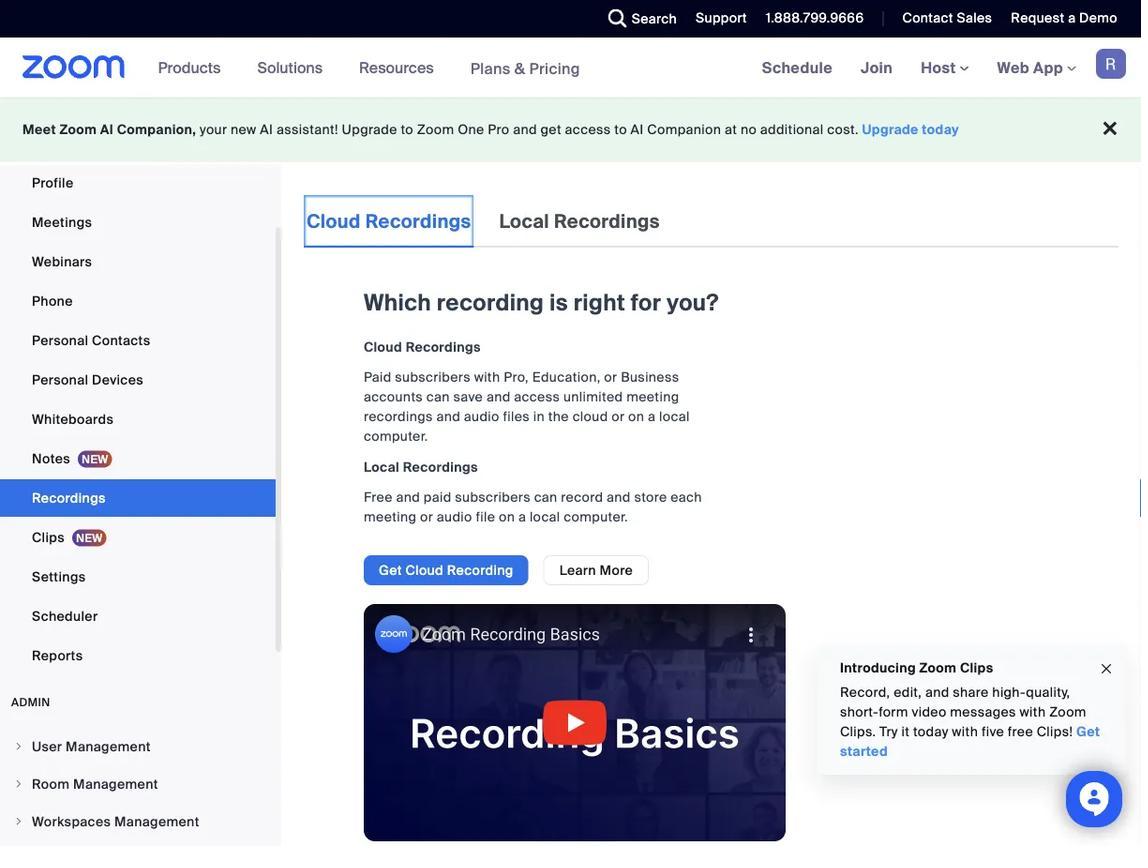 Task type: describe. For each thing, give the bounding box(es) containing it.
learn
[[560, 562, 597, 579]]

meet
[[23, 121, 56, 138]]

whiteboards
[[32, 410, 114, 428]]

recording
[[447, 562, 514, 579]]

and down pro,
[[487, 388, 511, 406]]

and left paid
[[396, 489, 420, 506]]

it
[[902, 723, 910, 741]]

user management
[[32, 738, 151, 755]]

host button
[[921, 58, 970, 77]]

pricing
[[530, 58, 581, 78]]

personal for personal contacts
[[32, 332, 89, 349]]

on inside free and paid subscribers can record and store each meeting or audio file on a local computer.
[[499, 508, 515, 526]]

companion
[[648, 121, 722, 138]]

management for workspaces management
[[114, 813, 200, 830]]

webinars link
[[0, 243, 276, 281]]

the
[[549, 408, 569, 425]]

0 vertical spatial or
[[605, 369, 618, 386]]

0 vertical spatial a
[[1069, 9, 1076, 27]]

right
[[574, 288, 626, 318]]

2 horizontal spatial with
[[1020, 704, 1046, 721]]

right image for room management
[[13, 779, 24, 790]]

pro,
[[504, 369, 529, 386]]

high-
[[993, 684, 1027, 701]]

2 ai from the left
[[260, 121, 273, 138]]

management for user management
[[66, 738, 151, 755]]

in
[[534, 408, 545, 425]]

upgrade today link
[[863, 121, 960, 138]]

record,
[[841, 684, 891, 701]]

at
[[725, 121, 738, 138]]

get started link
[[841, 723, 1101, 760]]

1.888.799.9666
[[766, 9, 864, 27]]

clips inside personal menu menu
[[32, 529, 65, 546]]

2 vertical spatial with
[[953, 723, 979, 741]]

recordings
[[364, 408, 433, 425]]

free and paid subscribers can record and store each meeting or audio file on a local computer.
[[364, 489, 702, 526]]

schedule
[[762, 58, 833, 77]]

phone link
[[0, 282, 276, 320]]

zoom left one
[[417, 121, 454, 138]]

web
[[998, 58, 1030, 77]]

request
[[1012, 9, 1065, 27]]

room management menu item
[[0, 767, 276, 802]]

scheduler
[[32, 607, 98, 625]]

can inside the paid subscribers with pro, education, or business accounts can save and access unlimited meeting recordings and audio files in the cloud or on a local computer.
[[427, 388, 450, 406]]

on inside the paid subscribers with pro, education, or business accounts can save and access unlimited meeting recordings and audio files in the cloud or on a local computer.
[[629, 408, 645, 425]]

get started
[[841, 723, 1101, 760]]

paid subscribers with pro, education, or business accounts can save and access unlimited meeting recordings and audio files in the cloud or on a local computer.
[[364, 369, 690, 445]]

access inside the paid subscribers with pro, education, or business accounts can save and access unlimited meeting recordings and audio files in the cloud or on a local computer.
[[514, 388, 560, 406]]

personal contacts
[[32, 332, 151, 349]]

devices
[[92, 371, 144, 388]]

cloud inside button
[[406, 562, 444, 579]]

recordings up paid
[[403, 458, 478, 476]]

solutions
[[257, 58, 323, 77]]

web app
[[998, 58, 1064, 77]]

join link
[[847, 38, 907, 98]]

admin menu menu
[[0, 729, 276, 846]]

request a demo
[[1012, 9, 1118, 27]]

room
[[32, 775, 70, 793]]

&
[[515, 58, 526, 78]]

edit,
[[894, 684, 922, 701]]

cloud
[[573, 408, 608, 425]]

recordings link
[[0, 479, 276, 517]]

schedule link
[[748, 38, 847, 98]]

demo
[[1080, 9, 1118, 27]]

record, edit, and share high-quality, short-form video messages with zoom clips. try it today with five free clips!
[[841, 684, 1087, 741]]

1 horizontal spatial clips
[[961, 659, 994, 676]]

or inside free and paid subscribers can record and store each meeting or audio file on a local computer.
[[420, 508, 434, 526]]

get cloud recording
[[379, 562, 514, 579]]

education,
[[533, 369, 601, 386]]

learn more button
[[544, 555, 649, 585]]

1 vertical spatial or
[[612, 408, 625, 425]]

local inside free and paid subscribers can record and store each meeting or audio file on a local computer.
[[530, 508, 561, 526]]

clips link
[[0, 519, 276, 556]]

personal devices link
[[0, 361, 276, 399]]

learn more
[[560, 562, 633, 579]]

resources
[[359, 58, 434, 77]]

recordings inside personal menu menu
[[32, 489, 106, 507]]

meetings
[[32, 213, 92, 231]]

which recording is right for you?
[[364, 288, 719, 318]]

plans & pricing
[[471, 58, 581, 78]]

meet zoom ai companion, footer
[[0, 98, 1142, 162]]

webinars
[[32, 253, 92, 270]]

pro
[[488, 121, 510, 138]]

more
[[600, 562, 633, 579]]

tabs of recording tab list
[[304, 195, 663, 248]]

main content element
[[304, 195, 1119, 842]]

accounts
[[364, 388, 423, 406]]

app
[[1034, 58, 1064, 77]]

recordings inside tab
[[366, 209, 471, 233]]

started
[[841, 743, 888, 760]]

products button
[[158, 38, 229, 98]]

for
[[631, 288, 662, 318]]

1 horizontal spatial cloud
[[364, 338, 403, 356]]

and down save
[[437, 408, 461, 425]]

store
[[635, 489, 668, 506]]

notes
[[32, 450, 70, 467]]

and left store
[[607, 489, 631, 506]]

is
[[550, 288, 568, 318]]

today inside meet zoom ai companion, footer
[[923, 121, 960, 138]]

meet zoom ai companion, your new ai assistant! upgrade to zoom one pro and get access to ai companion at no additional cost. upgrade today
[[23, 121, 960, 138]]

recordings up save
[[406, 338, 481, 356]]

no
[[741, 121, 757, 138]]

personal for personal devices
[[32, 371, 89, 388]]

1 upgrade from the left
[[342, 121, 398, 138]]

free
[[1008, 723, 1034, 741]]

meeting inside free and paid subscribers can record and store each meeting or audio file on a local computer.
[[364, 508, 417, 526]]

settings link
[[0, 558, 276, 596]]



Task type: locate. For each thing, give the bounding box(es) containing it.
management down room management "menu item"
[[114, 813, 200, 830]]

audio down save
[[464, 408, 500, 425]]

meetings navigation
[[748, 38, 1142, 99]]

right image left room
[[13, 779, 24, 790]]

recordings
[[366, 209, 471, 233], [554, 209, 660, 233], [406, 338, 481, 356], [403, 458, 478, 476], [32, 489, 106, 507]]

right image inside user management menu item
[[13, 741, 24, 752]]

subscribers up save
[[395, 369, 471, 386]]

ai left companion,
[[100, 121, 114, 138]]

1 horizontal spatial ai
[[260, 121, 273, 138]]

cloud inside tab
[[307, 209, 361, 233]]

1 vertical spatial a
[[648, 408, 656, 425]]

management up room management on the bottom left
[[66, 738, 151, 755]]

subscribers inside the paid subscribers with pro, education, or business accounts can save and access unlimited meeting recordings and audio files in the cloud or on a local computer.
[[395, 369, 471, 386]]

1 right image from the top
[[13, 741, 24, 752]]

solutions button
[[257, 38, 331, 98]]

audio inside the paid subscribers with pro, education, or business accounts can save and access unlimited meeting recordings and audio files in the cloud or on a local computer.
[[464, 408, 500, 425]]

0 vertical spatial clips
[[32, 529, 65, 546]]

on down business at the top of the page
[[629, 408, 645, 425]]

1 to from the left
[[401, 121, 414, 138]]

business
[[621, 369, 680, 386]]

0 horizontal spatial a
[[519, 508, 526, 526]]

management inside menu item
[[66, 738, 151, 755]]

contact sales
[[903, 9, 993, 27]]

get down free
[[379, 562, 402, 579]]

or up unlimited
[[605, 369, 618, 386]]

management up workspaces management
[[73, 775, 158, 793]]

0 vertical spatial get
[[379, 562, 402, 579]]

clips
[[32, 529, 65, 546], [961, 659, 994, 676]]

management for room management
[[73, 775, 158, 793]]

recordings up 'right'
[[554, 209, 660, 233]]

contacts
[[92, 332, 151, 349]]

zoom up "clips!"
[[1050, 704, 1087, 721]]

or right cloud
[[612, 408, 625, 425]]

0 vertical spatial access
[[565, 121, 611, 138]]

2 upgrade from the left
[[863, 121, 919, 138]]

cloud recordings tab
[[304, 195, 474, 248]]

recordings up the which
[[366, 209, 471, 233]]

2 right image from the top
[[13, 779, 24, 790]]

1 vertical spatial local recordings
[[364, 458, 478, 476]]

products
[[158, 58, 221, 77]]

cloud recordings
[[307, 209, 471, 233], [364, 338, 481, 356]]

to
[[401, 121, 414, 138], [615, 121, 628, 138]]

upgrade right cost.
[[863, 121, 919, 138]]

computer. down recordings at left
[[364, 428, 428, 445]]

meeting inside the paid subscribers with pro, education, or business accounts can save and access unlimited meeting recordings and audio files in the cloud or on a local computer.
[[627, 388, 680, 406]]

profile picture image
[[1097, 49, 1127, 79]]

meeting down business at the top of the page
[[627, 388, 680, 406]]

with inside the paid subscribers with pro, education, or business accounts can save and access unlimited meeting recordings and audio files in the cloud or on a local computer.
[[474, 369, 501, 386]]

2 vertical spatial cloud
[[406, 562, 444, 579]]

share
[[953, 684, 989, 701]]

save
[[454, 388, 483, 406]]

right image for workspaces management
[[13, 816, 24, 827]]

local inside the paid subscribers with pro, education, or business accounts can save and access unlimited meeting recordings and audio files in the cloud or on a local computer.
[[660, 408, 690, 425]]

request a demo link
[[998, 0, 1142, 38], [1012, 9, 1118, 27]]

on right file
[[499, 508, 515, 526]]

local inside 'tab'
[[500, 209, 550, 233]]

2 personal from the top
[[32, 371, 89, 388]]

ai
[[100, 121, 114, 138], [260, 121, 273, 138], [631, 121, 644, 138]]

today down video
[[914, 723, 949, 741]]

get inside button
[[379, 562, 402, 579]]

meeting down free
[[364, 508, 417, 526]]

file
[[476, 508, 496, 526]]

1 vertical spatial meeting
[[364, 508, 417, 526]]

audio down paid
[[437, 508, 473, 526]]

1 vertical spatial with
[[1020, 704, 1046, 721]]

subscribers
[[395, 369, 471, 386], [455, 489, 531, 506]]

support
[[696, 9, 748, 27]]

user
[[32, 738, 62, 755]]

0 horizontal spatial local recordings
[[364, 458, 478, 476]]

search
[[632, 10, 677, 27]]

1 vertical spatial access
[[514, 388, 560, 406]]

introducing
[[841, 659, 917, 676]]

1 horizontal spatial access
[[565, 121, 611, 138]]

can left record
[[534, 489, 558, 506]]

local down business at the top of the page
[[660, 408, 690, 425]]

local right file
[[530, 508, 561, 526]]

local recordings tab
[[497, 195, 663, 248]]

local recordings up paid
[[364, 458, 478, 476]]

management inside menu item
[[114, 813, 200, 830]]

0 horizontal spatial on
[[499, 508, 515, 526]]

1 vertical spatial local
[[364, 458, 400, 476]]

clips!
[[1037, 723, 1074, 741]]

personal devices
[[32, 371, 144, 388]]

contact sales link
[[889, 0, 998, 38], [903, 9, 993, 27]]

zoom inside record, edit, and share high-quality, short-form video messages with zoom clips. try it today with five free clips!
[[1050, 704, 1087, 721]]

1 ai from the left
[[100, 121, 114, 138]]

management
[[66, 738, 151, 755], [73, 775, 158, 793], [114, 813, 200, 830]]

0 vertical spatial right image
[[13, 741, 24, 752]]

0 vertical spatial local
[[660, 408, 690, 425]]

right image inside workspaces management menu item
[[13, 816, 24, 827]]

0 horizontal spatial ai
[[100, 121, 114, 138]]

0 horizontal spatial upgrade
[[342, 121, 398, 138]]

0 vertical spatial cloud
[[307, 209, 361, 233]]

0 vertical spatial with
[[474, 369, 501, 386]]

computer. down record
[[564, 508, 628, 526]]

0 horizontal spatial to
[[401, 121, 414, 138]]

clips.
[[841, 723, 877, 741]]

new
[[231, 121, 257, 138]]

1 vertical spatial can
[[534, 489, 558, 506]]

0 horizontal spatial access
[[514, 388, 560, 406]]

with down messages in the bottom of the page
[[953, 723, 979, 741]]

a inside the paid subscribers with pro, education, or business accounts can save and access unlimited meeting recordings and audio files in the cloud or on a local computer.
[[648, 408, 656, 425]]

recording
[[437, 288, 544, 318]]

and left get
[[513, 121, 537, 138]]

and inside meet zoom ai companion, footer
[[513, 121, 537, 138]]

video
[[912, 704, 947, 721]]

recordings inside 'tab'
[[554, 209, 660, 233]]

1 horizontal spatial local recordings
[[500, 209, 660, 233]]

right image left user
[[13, 741, 24, 752]]

1 vertical spatial cloud
[[364, 338, 403, 356]]

room management
[[32, 775, 158, 793]]

0 vertical spatial subscribers
[[395, 369, 471, 386]]

with up save
[[474, 369, 501, 386]]

1 vertical spatial cloud recordings
[[364, 338, 481, 356]]

cost.
[[828, 121, 859, 138]]

right image for user management
[[13, 741, 24, 752]]

search button
[[595, 0, 682, 38]]

1 vertical spatial right image
[[13, 779, 24, 790]]

0 horizontal spatial cloud
[[307, 209, 361, 233]]

2 horizontal spatial ai
[[631, 121, 644, 138]]

subscribers up file
[[455, 489, 531, 506]]

form
[[879, 704, 909, 721]]

record
[[561, 489, 604, 506]]

profile
[[32, 174, 74, 191]]

join
[[861, 58, 893, 77]]

local recordings
[[500, 209, 660, 233], [364, 458, 478, 476]]

can inside free and paid subscribers can record and store each meeting or audio file on a local computer.
[[534, 489, 558, 506]]

right image
[[13, 741, 24, 752], [13, 779, 24, 790], [13, 816, 24, 827]]

1 vertical spatial subscribers
[[455, 489, 531, 506]]

scheduler link
[[0, 598, 276, 635]]

get for get cloud recording
[[379, 562, 402, 579]]

0 vertical spatial can
[[427, 388, 450, 406]]

0 horizontal spatial with
[[474, 369, 501, 386]]

management inside "menu item"
[[73, 775, 158, 793]]

1 vertical spatial local
[[530, 508, 561, 526]]

and up video
[[926, 684, 950, 701]]

a down business at the top of the page
[[648, 408, 656, 425]]

1 horizontal spatial local
[[660, 408, 690, 425]]

with up free
[[1020, 704, 1046, 721]]

1 vertical spatial computer.
[[564, 508, 628, 526]]

1 horizontal spatial with
[[953, 723, 979, 741]]

and
[[513, 121, 537, 138], [487, 388, 511, 406], [437, 408, 461, 425], [396, 489, 420, 506], [607, 489, 631, 506], [926, 684, 950, 701]]

sales
[[957, 9, 993, 27]]

0 vertical spatial local recordings
[[500, 209, 660, 233]]

clips up settings
[[32, 529, 65, 546]]

1 horizontal spatial to
[[615, 121, 628, 138]]

2 vertical spatial or
[[420, 508, 434, 526]]

introducing zoom clips
[[841, 659, 994, 676]]

3 ai from the left
[[631, 121, 644, 138]]

get inside get started
[[1077, 723, 1101, 741]]

1 horizontal spatial meeting
[[627, 388, 680, 406]]

a right file
[[519, 508, 526, 526]]

personal up whiteboards at the left
[[32, 371, 89, 388]]

0 vertical spatial computer.
[[364, 428, 428, 445]]

which
[[364, 288, 432, 318]]

subscribers inside free and paid subscribers can record and store each meeting or audio file on a local computer.
[[455, 489, 531, 506]]

user management menu item
[[0, 729, 276, 765]]

1.888.799.9666 button
[[752, 0, 869, 38], [766, 9, 864, 27]]

personal down phone
[[32, 332, 89, 349]]

banner
[[0, 38, 1142, 99]]

assistant!
[[277, 121, 338, 138]]

0 vertical spatial on
[[629, 408, 645, 425]]

try
[[880, 723, 899, 741]]

meeting
[[627, 388, 680, 406], [364, 508, 417, 526]]

clips up share
[[961, 659, 994, 676]]

0 vertical spatial audio
[[464, 408, 500, 425]]

zoom right meet
[[60, 121, 97, 138]]

get for get started
[[1077, 723, 1101, 741]]

0 horizontal spatial can
[[427, 388, 450, 406]]

zoom logo image
[[23, 55, 125, 79]]

ai left companion
[[631, 121, 644, 138]]

recordings down notes
[[32, 489, 106, 507]]

to down resources dropdown button
[[401, 121, 414, 138]]

notes link
[[0, 440, 276, 478]]

can
[[427, 388, 450, 406], [534, 489, 558, 506]]

you?
[[667, 288, 719, 318]]

computer. inside the paid subscribers with pro, education, or business accounts can save and access unlimited meeting recordings and audio files in the cloud or on a local computer.
[[364, 428, 428, 445]]

0 horizontal spatial local
[[530, 508, 561, 526]]

cloud recordings down the which
[[364, 338, 481, 356]]

1 horizontal spatial upgrade
[[863, 121, 919, 138]]

to left companion
[[615, 121, 628, 138]]

phone
[[32, 292, 73, 310]]

1 horizontal spatial can
[[534, 489, 558, 506]]

personal contacts link
[[0, 322, 276, 359]]

files
[[503, 408, 530, 425]]

upgrade
[[342, 121, 398, 138], [863, 121, 919, 138]]

access inside meet zoom ai companion, footer
[[565, 121, 611, 138]]

local recordings up 'right'
[[500, 209, 660, 233]]

personal menu menu
[[0, 125, 276, 676]]

0 horizontal spatial local
[[364, 458, 400, 476]]

can left save
[[427, 388, 450, 406]]

a inside free and paid subscribers can record and store each meeting or audio file on a local computer.
[[519, 508, 526, 526]]

workspaces management
[[32, 813, 200, 830]]

short-
[[841, 704, 879, 721]]

access right get
[[565, 121, 611, 138]]

1 horizontal spatial a
[[648, 408, 656, 425]]

1 horizontal spatial computer.
[[564, 508, 628, 526]]

right image inside room management "menu item"
[[13, 779, 24, 790]]

0 vertical spatial personal
[[32, 332, 89, 349]]

1 vertical spatial on
[[499, 508, 515, 526]]

access up in
[[514, 388, 560, 406]]

close image
[[1100, 658, 1115, 680]]

zoom up edit,
[[920, 659, 957, 676]]

today inside record, edit, and share high-quality, short-form video messages with zoom clips. try it today with five free clips!
[[914, 723, 949, 741]]

0 horizontal spatial clips
[[32, 529, 65, 546]]

local
[[660, 408, 690, 425], [530, 508, 561, 526]]

workspaces
[[32, 813, 111, 830]]

cloud
[[307, 209, 361, 233], [364, 338, 403, 356], [406, 562, 444, 579]]

1 personal from the top
[[32, 332, 89, 349]]

1 horizontal spatial on
[[629, 408, 645, 425]]

3 right image from the top
[[13, 816, 24, 827]]

get
[[541, 121, 562, 138]]

1 horizontal spatial local
[[500, 209, 550, 233]]

local recordings inside 'tab'
[[500, 209, 660, 233]]

2 horizontal spatial cloud
[[406, 562, 444, 579]]

today down meetings navigation on the right top of page
[[923, 121, 960, 138]]

free
[[364, 489, 393, 506]]

get
[[379, 562, 402, 579], [1077, 723, 1101, 741]]

1 vertical spatial management
[[73, 775, 158, 793]]

banner containing products
[[0, 38, 1142, 99]]

settings
[[32, 568, 86, 585]]

companion,
[[117, 121, 196, 138]]

one
[[458, 121, 485, 138]]

workspaces management menu item
[[0, 804, 276, 840]]

right image left workspaces
[[13, 816, 24, 827]]

messages
[[951, 704, 1017, 721]]

additional
[[761, 121, 824, 138]]

product information navigation
[[144, 38, 595, 99]]

computer. inside free and paid subscribers can record and store each meeting or audio file on a local computer.
[[564, 508, 628, 526]]

0 vertical spatial cloud recordings
[[307, 209, 471, 233]]

2 horizontal spatial a
[[1069, 9, 1076, 27]]

upgrade down the "product information" navigation
[[342, 121, 398, 138]]

audio inside free and paid subscribers can record and store each meeting or audio file on a local computer.
[[437, 508, 473, 526]]

2 vertical spatial management
[[114, 813, 200, 830]]

1 horizontal spatial get
[[1077, 723, 1101, 741]]

or down paid
[[420, 508, 434, 526]]

2 vertical spatial a
[[519, 508, 526, 526]]

2 vertical spatial right image
[[13, 816, 24, 827]]

cloud recordings up the which
[[307, 209, 471, 233]]

local up which recording is right for you?
[[500, 209, 550, 233]]

1 vertical spatial today
[[914, 723, 949, 741]]

0 vertical spatial today
[[923, 121, 960, 138]]

0 vertical spatial local
[[500, 209, 550, 233]]

profile link
[[0, 164, 276, 202]]

plans & pricing link
[[471, 58, 581, 78], [471, 58, 581, 78]]

local up free
[[364, 458, 400, 476]]

1 vertical spatial personal
[[32, 371, 89, 388]]

2 to from the left
[[615, 121, 628, 138]]

get right "clips!"
[[1077, 723, 1101, 741]]

0 horizontal spatial computer.
[[364, 428, 428, 445]]

0 vertical spatial management
[[66, 738, 151, 755]]

1 vertical spatial get
[[1077, 723, 1101, 741]]

0 horizontal spatial meeting
[[364, 508, 417, 526]]

0 horizontal spatial get
[[379, 562, 402, 579]]

and inside record, edit, and share high-quality, short-form video messages with zoom clips. try it today with five free clips!
[[926, 684, 950, 701]]

1 vertical spatial audio
[[437, 508, 473, 526]]

cloud recordings inside tab
[[307, 209, 471, 233]]

0 vertical spatial meeting
[[627, 388, 680, 406]]

1 vertical spatial clips
[[961, 659, 994, 676]]

paid
[[424, 489, 452, 506]]

ai right new
[[260, 121, 273, 138]]

a left demo
[[1069, 9, 1076, 27]]



Task type: vqa. For each thing, say whether or not it's contained in the screenshot.
Personal associated with Personal Devices
yes



